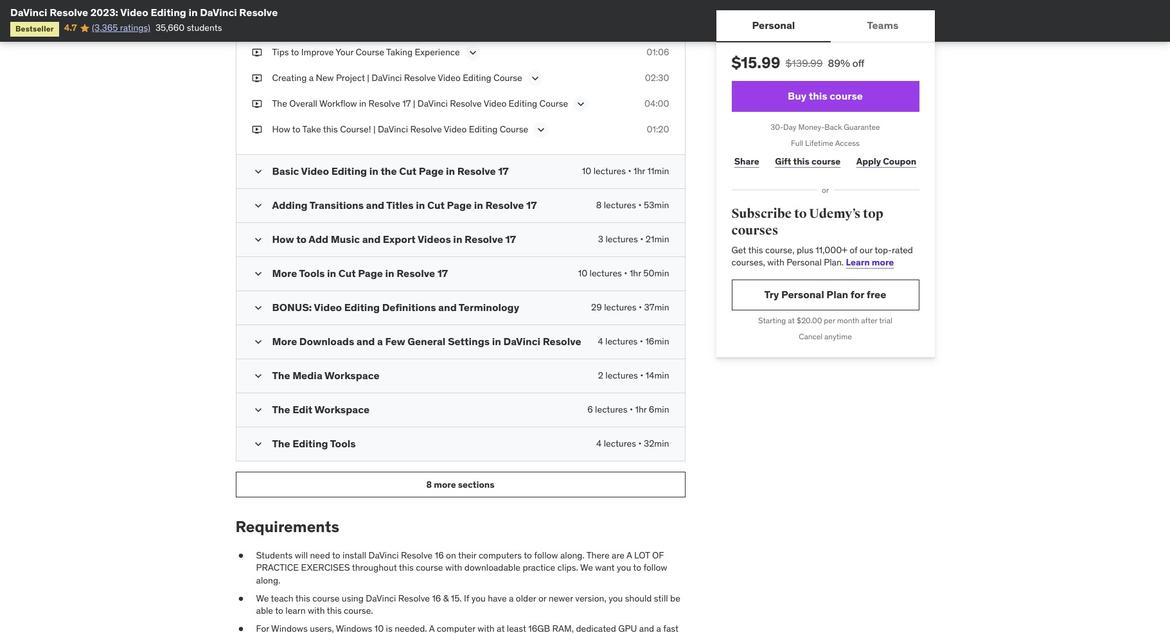 Task type: vqa. For each thing, say whether or not it's contained in the screenshot.


Task type: describe. For each thing, give the bounding box(es) containing it.
8 lectures • 53min
[[596, 199, 669, 211]]

plan.
[[824, 257, 844, 268]]

0 vertical spatial a
[[309, 72, 314, 84]]

more for more tools in cut page in resolve 17
[[272, 267, 297, 280]]

to right tips
[[291, 46, 299, 58]]

a inside we teach this course using davinci resolve 16 & 15. if you have a older or newer version, you should still be able to learn with this course.
[[509, 592, 514, 604]]

the for the edit workspace
[[272, 403, 290, 416]]

free
[[867, 288, 887, 301]]

settings
[[448, 335, 490, 348]]

bonus:
[[272, 301, 312, 314]]

lectures for the media workspace
[[606, 370, 638, 381]]

experience
[[415, 46, 460, 58]]

to right need
[[332, 549, 340, 561]]

creating a new project  | davinci resolve video editing course
[[272, 72, 522, 84]]

show lecture description image
[[575, 98, 588, 111]]

15.
[[451, 592, 462, 604]]

lectures for basic video editing in the cut page in resolve 17
[[594, 165, 626, 177]]

xsmall image for how
[[252, 123, 262, 136]]

top-
[[875, 244, 892, 256]]

anytime
[[825, 331, 852, 341]]

you right if
[[472, 592, 486, 604]]

this right gift
[[794, 156, 810, 167]]

this right take
[[323, 123, 338, 135]]

off
[[853, 57, 865, 69]]

requirements
[[236, 517, 339, 537]]

gift
[[775, 156, 792, 167]]

gift this course
[[775, 156, 841, 167]]

davinci down 'terminology'
[[504, 335, 541, 348]]

more for 8
[[434, 479, 456, 490]]

project
[[336, 72, 365, 84]]

17 for basic video editing in the cut page in resolve 17
[[498, 165, 509, 177]]

of
[[850, 244, 858, 256]]

exercises
[[301, 562, 350, 574]]

money-
[[799, 122, 825, 132]]

10 lectures • 1hr 50min
[[578, 267, 669, 279]]

we inside the students will need to install davinci resolve 16 on their computers to follow along. there are a lot of practice exercises throughout this course with downloadable practice clips. we want you to follow along.
[[580, 562, 593, 574]]

media
[[293, 369, 323, 382]]

37min
[[644, 301, 669, 313]]

ratings)
[[120, 22, 150, 34]]

on
[[446, 549, 456, 561]]

• for basic video editing in the cut page in resolve 17
[[628, 165, 632, 177]]

2023:
[[90, 6, 118, 19]]

creating
[[272, 72, 307, 84]]

$139.99
[[786, 57, 823, 69]]

tips to improve your course taking experience
[[272, 46, 460, 58]]

month
[[837, 316, 860, 325]]

8 for 8 lectures • 53min
[[596, 199, 602, 211]]

lot
[[634, 549, 650, 561]]

show lecture description image for how to take this course!  | davinci resolve video editing course
[[535, 123, 548, 136]]

workflow
[[319, 98, 357, 109]]

tips
[[272, 46, 289, 58]]

personal inside the get this course, plus 11,000+ of our top-rated courses, with personal plan.
[[787, 257, 822, 268]]

and right music
[[362, 233, 381, 246]]

downloads
[[299, 335, 354, 348]]

learn more link
[[846, 257, 894, 268]]

after
[[862, 316, 878, 325]]

small image for bonus:
[[252, 301, 265, 314]]

courses
[[732, 222, 779, 238]]

small image for adding
[[252, 199, 265, 212]]

• for how to add music and export videos in resolve 17
[[640, 233, 644, 245]]

taking
[[386, 46, 413, 58]]

1 vertical spatial tools
[[330, 437, 356, 450]]

there
[[587, 549, 610, 561]]

course,
[[765, 244, 795, 256]]

if
[[464, 592, 469, 604]]

small image for basic
[[252, 165, 265, 178]]

35,660 students
[[156, 22, 222, 34]]

davinci right course!
[[378, 123, 408, 135]]

35,660
[[156, 22, 185, 34]]

need
[[310, 549, 330, 561]]

apply
[[857, 156, 881, 167]]

basic video editing in the cut page in resolve 17
[[272, 165, 509, 177]]

lectures for the edit workspace
[[595, 404, 628, 415]]

resolve inside we teach this course using davinci resolve 16 & 15. if you have a older or newer version, you should still be able to learn with this course.
[[398, 592, 430, 604]]

a
[[627, 549, 632, 561]]

50min
[[644, 267, 669, 279]]

learn
[[286, 605, 306, 617]]

more for learn
[[872, 257, 894, 268]]

show lecture description image for tips to improve your course taking experience
[[466, 46, 479, 59]]

buy this course button
[[732, 81, 919, 112]]

day
[[784, 122, 797, 132]]

try
[[765, 288, 779, 301]]

we teach this course using davinci resolve 16 & 15. if you have a older or newer version, you should still be able to learn with this course.
[[256, 592, 681, 617]]

you left the should
[[609, 592, 623, 604]]

resolve inside the students will need to install davinci resolve 16 on their computers to follow along. there are a lot of practice exercises throughout this course with downloadable practice clips. we want you to follow along.
[[401, 549, 433, 561]]

2 vertical spatial page
[[358, 267, 383, 280]]

this inside the get this course, plus 11,000+ of our top-rated courses, with personal plan.
[[748, 244, 763, 256]]

coupon
[[883, 156, 917, 167]]

2 vertical spatial xsmall image
[[236, 623, 246, 633]]

• for the media workspace
[[640, 370, 644, 381]]

more tools in cut page in resolve 17
[[272, 267, 448, 280]]

02:30
[[645, 72, 669, 84]]

6min
[[649, 404, 669, 415]]

take
[[302, 123, 321, 135]]

0 horizontal spatial follow
[[534, 549, 558, 561]]

xsmall image left "creating"
[[252, 72, 262, 85]]

few
[[385, 335, 405, 348]]

course inside button
[[830, 90, 863, 102]]

small image for the edit workspace
[[252, 404, 265, 417]]

bonus: video editing definitions and terminology
[[272, 301, 519, 314]]

or inside we teach this course using davinci resolve 16 & 15. if you have a older or newer version, you should still be able to learn with this course.
[[539, 592, 547, 604]]

0 vertical spatial tools
[[299, 267, 325, 280]]

• for bonus: video editing definitions and terminology
[[639, 301, 642, 313]]

the for the editing tools
[[272, 437, 290, 450]]

starting at $20.00 per month after trial cancel anytime
[[759, 316, 893, 341]]

apply coupon
[[857, 156, 917, 167]]

1hr for 17
[[630, 267, 641, 279]]

lectures for bonus: video editing definitions and terminology
[[604, 301, 637, 313]]

students will need to install davinci resolve 16 on their computers to follow along. there are a lot of practice exercises throughout this course with downloadable practice clips. we want you to follow along.
[[256, 549, 668, 586]]

rated
[[892, 244, 913, 256]]

try personal plan for free link
[[732, 280, 919, 310]]

will
[[295, 549, 308, 561]]

students
[[187, 22, 222, 34]]

4 for more downloads and a few general settings in davinci resolve
[[598, 336, 603, 347]]

(3,365
[[92, 22, 118, 34]]

2 horizontal spatial |
[[413, 98, 416, 109]]

• for the editing tools
[[639, 438, 642, 449]]

32min
[[644, 438, 669, 449]]

1 vertical spatial along.
[[256, 575, 281, 586]]

plan
[[827, 288, 849, 301]]

davinci inside the students will need to install davinci resolve 16 on their computers to follow along. there are a lot of practice exercises throughout this course with downloadable practice clips. we want you to follow along.
[[369, 549, 399, 561]]

more for more downloads and a few general settings in davinci resolve
[[272, 335, 297, 348]]

davinci up how to take this course!  | davinci resolve video editing course
[[418, 98, 448, 109]]

want
[[595, 562, 615, 574]]

29
[[591, 301, 602, 313]]

cancel
[[799, 331, 823, 341]]

30-
[[771, 122, 784, 132]]

this inside the students will need to install davinci resolve 16 on their computers to follow along. there are a lot of practice exercises throughout this course with downloadable practice clips. we want you to follow along.
[[399, 562, 414, 574]]



Task type: locate. For each thing, give the bounding box(es) containing it.
2 more from the top
[[272, 335, 297, 348]]

0 vertical spatial we
[[580, 562, 593, 574]]

page for the
[[419, 165, 444, 177]]

04:00
[[645, 98, 669, 109]]

cut for the
[[399, 165, 417, 177]]

xsmall image for the
[[252, 98, 262, 110]]

89%
[[828, 57, 850, 69]]

&
[[443, 592, 449, 604]]

2 lectures • 14min
[[598, 370, 669, 381]]

davinci up bestseller
[[10, 6, 47, 19]]

0 horizontal spatial tools
[[299, 267, 325, 280]]

we inside we teach this course using davinci resolve 16 & 15. if you have a older or newer version, you should still be able to learn with this course.
[[256, 592, 269, 604]]

this right the buy at the top right of the page
[[809, 90, 828, 102]]

2 horizontal spatial with
[[768, 257, 785, 268]]

1 vertical spatial 1hr
[[630, 267, 641, 279]]

0 vertical spatial follow
[[534, 549, 558, 561]]

14min
[[646, 370, 669, 381]]

lectures up 8 lectures • 53min
[[594, 165, 626, 177]]

8 inside "button"
[[426, 479, 432, 490]]

buy
[[788, 90, 807, 102]]

our
[[860, 244, 873, 256]]

1 small image from the top
[[252, 165, 265, 178]]

lectures right 6
[[595, 404, 628, 415]]

1 vertical spatial personal
[[787, 257, 822, 268]]

plus
[[797, 244, 814, 256]]

personal button
[[716, 10, 831, 41]]

• for the edit workspace
[[630, 404, 633, 415]]

definitions
[[382, 301, 436, 314]]

show lecture description image for creating a new project  | davinci resolve video editing course
[[529, 72, 542, 85]]

0 vertical spatial personal
[[752, 19, 795, 32]]

1 horizontal spatial tools
[[330, 437, 356, 450]]

davinci resolve 2023: video editing in davinci resolve
[[10, 6, 278, 19]]

lectures down 29 lectures • 37min
[[605, 336, 638, 347]]

students
[[256, 549, 293, 561]]

more inside "button"
[[434, 479, 456, 490]]

add
[[309, 233, 329, 246]]

more down bonus:
[[272, 335, 297, 348]]

16 left on
[[435, 549, 444, 561]]

workspace down the media workspace
[[315, 403, 370, 416]]

videos
[[418, 233, 451, 246]]

install
[[343, 549, 366, 561]]

2 small image from the top
[[252, 199, 265, 212]]

0 horizontal spatial |
[[367, 72, 370, 84]]

1hr left 11min on the right of the page
[[634, 165, 645, 177]]

2 vertical spatial with
[[308, 605, 325, 617]]

you down the a
[[617, 562, 631, 574]]

this right throughout
[[399, 562, 414, 574]]

0 vertical spatial show lecture description image
[[466, 46, 479, 59]]

lectures for more tools in cut page in resolve 17
[[590, 267, 622, 279]]

you
[[617, 562, 631, 574], [472, 592, 486, 604], [609, 592, 623, 604]]

at
[[788, 316, 795, 325]]

lectures for how to add music and export videos in resolve 17
[[606, 233, 638, 245]]

1 vertical spatial 10
[[578, 267, 588, 279]]

lectures for the editing tools
[[604, 438, 636, 449]]

and left titles
[[366, 199, 385, 212]]

the down the edit workspace
[[272, 437, 290, 450]]

29 lectures • 37min
[[591, 301, 669, 313]]

small image for more downloads and a few general settings in davinci resolve
[[252, 336, 265, 348]]

should
[[625, 592, 652, 604]]

• left 50min at the right top
[[624, 267, 628, 279]]

learn more
[[846, 257, 894, 268]]

6
[[588, 404, 593, 415]]

to down teach
[[275, 605, 283, 617]]

lectures down 6 lectures • 1hr 6min
[[604, 438, 636, 449]]

how for how to take this course!  | davinci resolve video editing course
[[272, 123, 290, 135]]

1 vertical spatial more
[[434, 479, 456, 490]]

teams button
[[831, 10, 935, 41]]

1 horizontal spatial or
[[822, 185, 829, 194]]

lifetime
[[805, 138, 834, 148]]

1 vertical spatial cut
[[427, 199, 445, 212]]

personal inside button
[[752, 19, 795, 32]]

10 for more tools in cut page in resolve 17
[[578, 267, 588, 279]]

to inside subscribe to udemy's top courses
[[794, 206, 807, 222]]

lectures right '3'
[[606, 233, 638, 245]]

with right "learn"
[[308, 605, 325, 617]]

• left 14min at the right bottom of the page
[[640, 370, 644, 381]]

transitions
[[310, 199, 364, 212]]

page down how to add music and export videos in resolve 17
[[358, 267, 383, 280]]

• left 37min
[[639, 301, 642, 313]]

this inside button
[[809, 90, 828, 102]]

small image for the media workspace
[[252, 370, 265, 382]]

1 horizontal spatial a
[[377, 335, 383, 348]]

4 lectures • 16min
[[598, 336, 669, 347]]

0 vertical spatial page
[[419, 165, 444, 177]]

personal down "plus"
[[787, 257, 822, 268]]

video
[[120, 6, 148, 19], [438, 72, 461, 84], [484, 98, 507, 109], [444, 123, 467, 135], [301, 165, 329, 177], [314, 301, 342, 314]]

1 small image from the top
[[252, 233, 265, 246]]

the left media
[[272, 369, 290, 382]]

adding transitions and titles in cut page in resolve 17
[[272, 199, 537, 212]]

in
[[189, 6, 198, 19], [359, 98, 366, 109], [369, 165, 378, 177], [446, 165, 455, 177], [416, 199, 425, 212], [474, 199, 483, 212], [453, 233, 463, 246], [327, 267, 336, 280], [385, 267, 394, 280], [492, 335, 501, 348]]

edit
[[293, 403, 313, 416]]

the overall workflow in resolve 17  | davinci resolve video editing course
[[272, 98, 568, 109]]

1 vertical spatial or
[[539, 592, 547, 604]]

1 horizontal spatial follow
[[644, 562, 668, 574]]

5 small image from the top
[[252, 438, 265, 451]]

0 vertical spatial 8
[[596, 199, 602, 211]]

a left new
[[309, 72, 314, 84]]

follow down of
[[644, 562, 668, 574]]

more
[[872, 257, 894, 268], [434, 479, 456, 490]]

2 horizontal spatial a
[[509, 592, 514, 604]]

more down top-
[[872, 257, 894, 268]]

cut down music
[[339, 267, 356, 280]]

lectures down '3'
[[590, 267, 622, 279]]

xsmall image
[[252, 98, 262, 110], [252, 123, 262, 136], [236, 623, 246, 633]]

2 vertical spatial personal
[[782, 288, 825, 301]]

0 vertical spatial how
[[272, 123, 290, 135]]

you inside the students will need to install davinci resolve 16 on their computers to follow along. there are a lot of practice exercises throughout this course with downloadable practice clips. we want you to follow along.
[[617, 562, 631, 574]]

we down "there"
[[580, 562, 593, 574]]

1 horizontal spatial cut
[[399, 165, 417, 177]]

10 lectures • 1hr 11min
[[582, 165, 669, 177]]

8 more sections button
[[236, 472, 686, 498]]

1 vertical spatial how
[[272, 233, 294, 246]]

share
[[735, 156, 760, 167]]

basic
[[272, 165, 299, 177]]

2 vertical spatial cut
[[339, 267, 356, 280]]

1 vertical spatial |
[[413, 98, 416, 109]]

1 horizontal spatial 8
[[596, 199, 602, 211]]

4 up 2
[[598, 336, 603, 347]]

more left sections at the left bottom
[[434, 479, 456, 490]]

1 vertical spatial more
[[272, 335, 297, 348]]

the left 'overall'
[[272, 98, 287, 109]]

2 small image from the top
[[252, 336, 265, 348]]

personal up $15.99
[[752, 19, 795, 32]]

16 left & at left bottom
[[432, 592, 441, 604]]

get
[[732, 244, 746, 256]]

to left take
[[292, 123, 301, 135]]

30-day money-back guarantee full lifetime access
[[771, 122, 880, 148]]

xsmall image
[[252, 46, 262, 59], [252, 72, 262, 85], [236, 549, 246, 562], [236, 592, 246, 605]]

0 vertical spatial 1hr
[[634, 165, 645, 177]]

page right the
[[419, 165, 444, 177]]

new
[[316, 72, 334, 84]]

0 vertical spatial 4
[[598, 336, 603, 347]]

6 lectures • 1hr 6min
[[588, 404, 669, 415]]

1 vertical spatial follow
[[644, 562, 668, 574]]

lectures for more downloads and a few general settings in davinci resolve
[[605, 336, 638, 347]]

• left 11min on the right of the page
[[628, 165, 632, 177]]

1hr left 6min at the bottom right of the page
[[635, 404, 647, 415]]

teach
[[271, 592, 294, 604]]

the for the overall workflow in resolve 17  | davinci resolve video editing course
[[272, 98, 287, 109]]

the left edit
[[272, 403, 290, 416]]

davinci up throughout
[[369, 549, 399, 561]]

1 vertical spatial 16
[[432, 592, 441, 604]]

small image
[[252, 165, 265, 178], [252, 199, 265, 212], [252, 267, 265, 280], [252, 301, 265, 314], [252, 438, 265, 451]]

the
[[381, 165, 397, 177]]

lectures right "29"
[[604, 301, 637, 313]]

1 vertical spatial we
[[256, 592, 269, 604]]

• left 6min at the bottom right of the page
[[630, 404, 633, 415]]

3 small image from the top
[[252, 370, 265, 382]]

workspace for the media workspace
[[325, 369, 380, 382]]

1 horizontal spatial more
[[872, 257, 894, 268]]

downloadable
[[465, 562, 521, 574]]

10 for basic video editing in the cut page in resolve 17
[[582, 165, 592, 177]]

• left 21min
[[640, 233, 644, 245]]

how for how to add music and export videos in resolve 17
[[272, 233, 294, 246]]

davinci inside we teach this course using davinci resolve 16 & 15. if you have a older or newer version, you should still be able to learn with this course.
[[366, 592, 396, 604]]

16 inside we teach this course using davinci resolve 16 & 15. if you have a older or newer version, you should still be able to learn with this course.
[[432, 592, 441, 604]]

with inside the students will need to install davinci resolve 16 on their computers to follow along. there are a lot of practice exercises throughout this course with downloadable practice clips. we want you to follow along.
[[445, 562, 462, 574]]

0 horizontal spatial more
[[434, 479, 456, 490]]

0 vertical spatial cut
[[399, 165, 417, 177]]

0 vertical spatial |
[[367, 72, 370, 84]]

0 horizontal spatial cut
[[339, 267, 356, 280]]

cut right the
[[399, 165, 417, 177]]

2 the from the top
[[272, 369, 290, 382]]

0 horizontal spatial a
[[309, 72, 314, 84]]

small image for the
[[252, 438, 265, 451]]

0 vertical spatial with
[[768, 257, 785, 268]]

0 horizontal spatial 8
[[426, 479, 432, 490]]

this up "learn"
[[296, 592, 310, 604]]

lectures for adding transitions and titles in cut page in resolve 17
[[604, 199, 636, 211]]

0 vertical spatial along.
[[560, 549, 585, 561]]

udemy's
[[809, 206, 861, 222]]

1 more from the top
[[272, 267, 297, 280]]

0 vertical spatial more
[[272, 267, 297, 280]]

general
[[408, 335, 446, 348]]

davinci up students
[[200, 6, 237, 19]]

8 up '3'
[[596, 199, 602, 211]]

how left take
[[272, 123, 290, 135]]

course.
[[344, 605, 373, 617]]

more up bonus:
[[272, 267, 297, 280]]

with down on
[[445, 562, 462, 574]]

clips.
[[558, 562, 578, 574]]

2 horizontal spatial cut
[[427, 199, 445, 212]]

tab list containing personal
[[716, 10, 935, 42]]

• for more tools in cut page in resolve 17
[[624, 267, 628, 279]]

1 horizontal spatial we
[[580, 562, 593, 574]]

0 vertical spatial xsmall image
[[252, 98, 262, 110]]

to inside we teach this course using davinci resolve 16 & 15. if you have a older or newer version, you should still be able to learn with this course.
[[275, 605, 283, 617]]

or right older
[[539, 592, 547, 604]]

2 vertical spatial |
[[373, 123, 376, 135]]

17 for adding transitions and titles in cut page in resolve 17
[[526, 199, 537, 212]]

guarantee
[[844, 122, 880, 132]]

| right the project
[[367, 72, 370, 84]]

small image
[[252, 233, 265, 246], [252, 336, 265, 348], [252, 370, 265, 382], [252, 404, 265, 417]]

a right "have"
[[509, 592, 514, 604]]

tools down "add"
[[299, 267, 325, 280]]

subscribe
[[732, 206, 792, 222]]

8 for 8 more sections
[[426, 479, 432, 490]]

version,
[[575, 592, 607, 604]]

to left "add"
[[296, 233, 307, 246]]

0 vertical spatial workspace
[[325, 369, 380, 382]]

4 the from the top
[[272, 437, 290, 450]]

0 vertical spatial or
[[822, 185, 829, 194]]

gift this course link
[[773, 149, 844, 175]]

1 vertical spatial a
[[377, 335, 383, 348]]

16min
[[646, 336, 669, 347]]

1 vertical spatial page
[[447, 199, 472, 212]]

1 vertical spatial 8
[[426, 479, 432, 490]]

page for in
[[447, 199, 472, 212]]

this up courses,
[[748, 244, 763, 256]]

cut up videos
[[427, 199, 445, 212]]

personal up $20.00
[[782, 288, 825, 301]]

editing
[[151, 6, 186, 19], [463, 72, 492, 84], [509, 98, 537, 109], [469, 123, 498, 135], [331, 165, 367, 177], [344, 301, 380, 314], [293, 437, 328, 450]]

of
[[652, 549, 664, 561]]

8
[[596, 199, 602, 211], [426, 479, 432, 490]]

2 how from the top
[[272, 233, 294, 246]]

4 small image from the top
[[252, 404, 265, 417]]

0 vertical spatial 16
[[435, 549, 444, 561]]

lectures right 2
[[606, 370, 638, 381]]

1 vertical spatial xsmall image
[[252, 123, 262, 136]]

16 for on
[[435, 549, 444, 561]]

page up videos
[[447, 199, 472, 212]]

xsmall image left students at the bottom left of page
[[236, 549, 246, 562]]

2 vertical spatial show lecture description image
[[535, 123, 548, 136]]

course
[[830, 90, 863, 102], [812, 156, 841, 167], [416, 562, 443, 574], [313, 592, 340, 604]]

we up able
[[256, 592, 269, 604]]

computers
[[479, 549, 522, 561]]

16 for &
[[432, 592, 441, 604]]

0 horizontal spatial with
[[308, 605, 325, 617]]

4 for the editing tools
[[597, 438, 602, 449]]

with inside the get this course, plus 11,000+ of our top-rated courses, with personal plan.
[[768, 257, 785, 268]]

11,000+
[[816, 244, 848, 256]]

follow up practice
[[534, 549, 558, 561]]

0 horizontal spatial or
[[539, 592, 547, 604]]

1hr for in
[[634, 165, 645, 177]]

1 vertical spatial workspace
[[315, 403, 370, 416]]

1 horizontal spatial page
[[419, 165, 444, 177]]

2 vertical spatial 1hr
[[635, 404, 647, 415]]

0 horizontal spatial we
[[256, 592, 269, 604]]

and left few
[[357, 335, 375, 348]]

• for more downloads and a few general settings in davinci resolve
[[640, 336, 643, 347]]

tools
[[299, 267, 325, 280], [330, 437, 356, 450]]

workspace for the edit workspace
[[315, 403, 370, 416]]

davinci down taking
[[372, 72, 402, 84]]

practice
[[256, 562, 299, 574]]

tab list
[[716, 10, 935, 42]]

starting
[[759, 316, 786, 325]]

the for the media workspace
[[272, 369, 290, 382]]

with down course, at top
[[768, 257, 785, 268]]

and right definitions
[[438, 301, 457, 314]]

1 horizontal spatial along.
[[560, 549, 585, 561]]

• left 16min
[[640, 336, 643, 347]]

with inside we teach this course using davinci resolve 16 & 15. if you have a older or newer version, you should still be able to learn with this course.
[[308, 605, 325, 617]]

17 for how to add music and export videos in resolve 17
[[506, 233, 516, 246]]

tools down the edit workspace
[[330, 437, 356, 450]]

small image for how to add music and export videos in resolve 17
[[252, 233, 265, 246]]

davinci up course.
[[366, 592, 396, 604]]

1 horizontal spatial |
[[373, 123, 376, 135]]

the media workspace
[[272, 369, 380, 382]]

8 left sections at the left bottom
[[426, 479, 432, 490]]

along. down 'practice'
[[256, 575, 281, 586]]

workspace down downloads
[[325, 369, 380, 382]]

are
[[612, 549, 625, 561]]

teams
[[867, 19, 899, 32]]

to up practice
[[524, 549, 532, 561]]

apply coupon button
[[854, 149, 919, 175]]

1 vertical spatial show lecture description image
[[529, 72, 542, 85]]

back
[[825, 122, 842, 132]]

this left course.
[[327, 605, 342, 617]]

1 vertical spatial with
[[445, 562, 462, 574]]

or up udemy's
[[822, 185, 829, 194]]

this
[[809, 90, 828, 102], [323, 123, 338, 135], [794, 156, 810, 167], [748, 244, 763, 256], [399, 562, 414, 574], [296, 592, 310, 604], [327, 605, 342, 617]]

to left udemy's
[[794, 206, 807, 222]]

$15.99 $139.99 89% off
[[732, 53, 865, 73]]

throughout
[[352, 562, 397, 574]]

show lecture description image
[[466, 46, 479, 59], [529, 72, 542, 85], [535, 123, 548, 136]]

how to add music and export videos in resolve 17
[[272, 233, 516, 246]]

newer
[[549, 592, 573, 604]]

xsmall image left tips
[[252, 46, 262, 59]]

• left 32min
[[639, 438, 642, 449]]

1 horizontal spatial with
[[445, 562, 462, 574]]

still
[[654, 592, 668, 604]]

small image for more
[[252, 267, 265, 280]]

along. up clips.
[[560, 549, 585, 561]]

more downloads and a few general settings in davinci resolve
[[272, 335, 581, 348]]

trial
[[879, 316, 893, 325]]

16 inside the students will need to install davinci resolve 16 on their computers to follow along. there are a lot of practice exercises throughout this course with downloadable practice clips. we want you to follow along.
[[435, 549, 444, 561]]

0 vertical spatial 10
[[582, 165, 592, 177]]

• for adding transitions and titles in cut page in resolve 17
[[639, 199, 642, 211]]

full
[[791, 138, 804, 148]]

| up how to take this course!  | davinci resolve video editing course
[[413, 98, 416, 109]]

older
[[516, 592, 536, 604]]

4 down 6 lectures • 1hr 6min
[[597, 438, 602, 449]]

1hr left 50min at the right top
[[630, 267, 641, 279]]

3 the from the top
[[272, 403, 290, 416]]

2 vertical spatial a
[[509, 592, 514, 604]]

4.7
[[64, 22, 77, 34]]

1 how from the top
[[272, 123, 290, 135]]

| right course!
[[373, 123, 376, 135]]

0 horizontal spatial page
[[358, 267, 383, 280]]

course inside the students will need to install davinci resolve 16 on their computers to follow along. there are a lot of practice exercises throughout this course with downloadable practice clips. we want you to follow along.
[[416, 562, 443, 574]]

xsmall image left able
[[236, 592, 246, 605]]

the edit workspace
[[272, 403, 370, 416]]

a left few
[[377, 335, 383, 348]]

0 vertical spatial more
[[872, 257, 894, 268]]

• left '53min'
[[639, 199, 642, 211]]

to down lot
[[633, 562, 642, 574]]

21min
[[646, 233, 669, 245]]

practice
[[523, 562, 556, 574]]

1 vertical spatial 4
[[597, 438, 602, 449]]

4 small image from the top
[[252, 301, 265, 314]]

how down adding
[[272, 233, 294, 246]]

course inside we teach this course using davinci resolve 16 & 15. if you have a older or newer version, you should still be able to learn with this course.
[[313, 592, 340, 604]]

0 horizontal spatial along.
[[256, 575, 281, 586]]

1 the from the top
[[272, 98, 287, 109]]

the
[[272, 98, 287, 109], [272, 369, 290, 382], [272, 403, 290, 416], [272, 437, 290, 450]]

course!
[[340, 123, 371, 135]]

3 small image from the top
[[252, 267, 265, 280]]

cut for in
[[427, 199, 445, 212]]

2 horizontal spatial page
[[447, 199, 472, 212]]

lectures
[[594, 165, 626, 177], [604, 199, 636, 211], [606, 233, 638, 245], [590, 267, 622, 279], [604, 301, 637, 313], [605, 336, 638, 347], [606, 370, 638, 381], [595, 404, 628, 415], [604, 438, 636, 449]]



